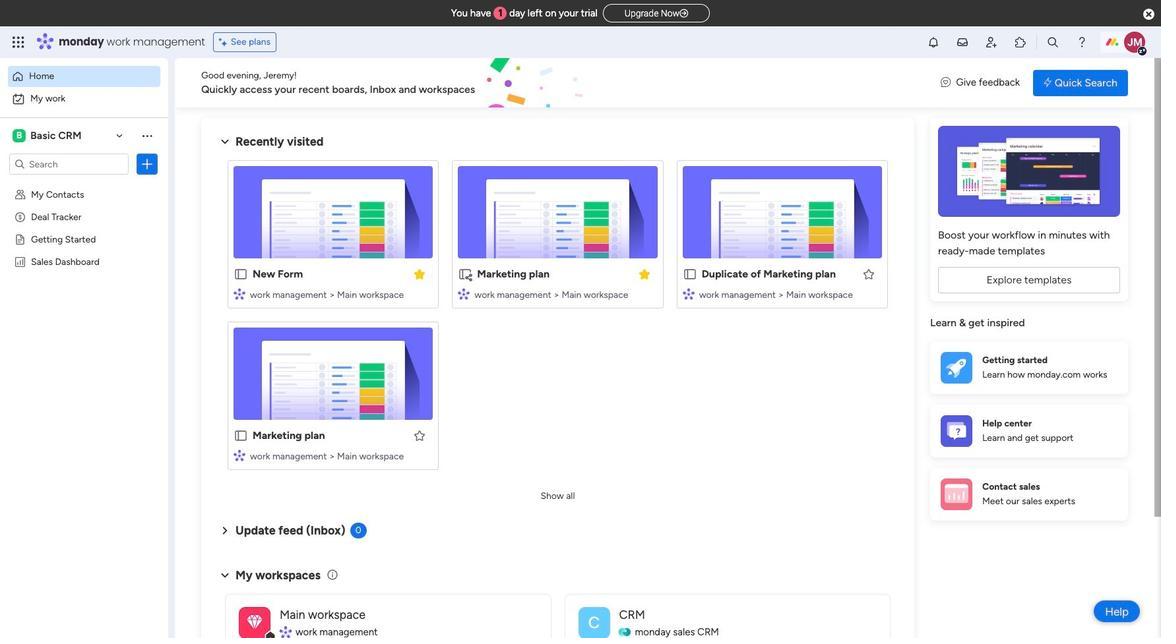 Task type: locate. For each thing, give the bounding box(es) containing it.
0 vertical spatial public board image
[[14, 233, 26, 246]]

remove from favorites image
[[413, 268, 427, 281], [638, 268, 651, 281]]

1 vertical spatial option
[[8, 88, 160, 110]]

2 vertical spatial option
[[0, 182, 168, 185]]

1 vertical spatial workspace image
[[579, 608, 610, 639]]

v2 user feedback image
[[941, 75, 951, 90]]

0 element
[[350, 523, 367, 539]]

1 horizontal spatial remove from favorites image
[[638, 268, 651, 281]]

1 horizontal spatial public board image
[[234, 267, 248, 282]]

close recently visited image
[[217, 134, 233, 150]]

public board image
[[683, 267, 697, 282], [234, 429, 248, 444]]

public dashboard image
[[14, 255, 26, 268]]

contact sales element
[[931, 468, 1129, 521]]

select product image
[[12, 36, 25, 49]]

help center element
[[931, 405, 1129, 458]]

v2 bolt switch image
[[1044, 76, 1052, 90]]

shareable board image
[[458, 267, 473, 282]]

0 horizontal spatial public board image
[[234, 429, 248, 444]]

0 vertical spatial add to favorites image
[[863, 268, 876, 281]]

add to favorites image
[[863, 268, 876, 281], [413, 429, 427, 443]]

workspace image
[[13, 129, 26, 143], [579, 608, 610, 639]]

2 remove from favorites image from the left
[[638, 268, 651, 281]]

1 remove from favorites image from the left
[[413, 268, 427, 281]]

templates image image
[[943, 126, 1117, 217]]

monday marketplace image
[[1014, 36, 1028, 49]]

1 horizontal spatial add to favorites image
[[863, 268, 876, 281]]

workspace image
[[239, 608, 271, 639], [247, 612, 263, 635]]

update feed image
[[956, 36, 970, 49]]

1 horizontal spatial public board image
[[683, 267, 697, 282]]

open update feed (inbox) image
[[217, 523, 233, 539]]

0 horizontal spatial remove from favorites image
[[413, 268, 427, 281]]

dapulse close image
[[1144, 8, 1155, 21]]

workspace selection element
[[13, 128, 84, 144]]

list box
[[0, 181, 168, 451]]

remove from favorites image for bottom public board icon
[[413, 268, 427, 281]]

search everything image
[[1047, 36, 1060, 49]]

help image
[[1076, 36, 1089, 49]]

0 horizontal spatial workspace image
[[13, 129, 26, 143]]

0 horizontal spatial add to favorites image
[[413, 429, 427, 443]]

add to favorites image for public board image to the bottom
[[413, 429, 427, 443]]

0 vertical spatial workspace image
[[13, 129, 26, 143]]

notifications image
[[927, 36, 941, 49]]

option
[[8, 66, 160, 87], [8, 88, 160, 110], [0, 182, 168, 185]]

public board image
[[14, 233, 26, 246], [234, 267, 248, 282]]

1 vertical spatial add to favorites image
[[413, 429, 427, 443]]



Task type: describe. For each thing, give the bounding box(es) containing it.
0 vertical spatial option
[[8, 66, 160, 87]]

remove from favorites image for shareable board icon
[[638, 268, 651, 281]]

add to favorites image for the top public board image
[[863, 268, 876, 281]]

close my workspaces image
[[217, 568, 233, 584]]

1 horizontal spatial workspace image
[[579, 608, 610, 639]]

jeremy miller image
[[1125, 32, 1146, 53]]

1 vertical spatial public board image
[[234, 429, 248, 444]]

quick search results list box
[[217, 150, 899, 486]]

options image
[[141, 158, 154, 171]]

1 vertical spatial public board image
[[234, 267, 248, 282]]

0 horizontal spatial public board image
[[14, 233, 26, 246]]

getting started element
[[931, 342, 1129, 394]]

see plans image
[[219, 35, 231, 50]]

dapulse rightstroke image
[[680, 9, 688, 18]]

Search in workspace field
[[28, 157, 110, 172]]

0 vertical spatial public board image
[[683, 267, 697, 282]]

workspace options image
[[141, 129, 154, 142]]

invite members image
[[985, 36, 999, 49]]



Task type: vqa. For each thing, say whether or not it's contained in the screenshot.
dapulse close icon at the top right of the page
yes



